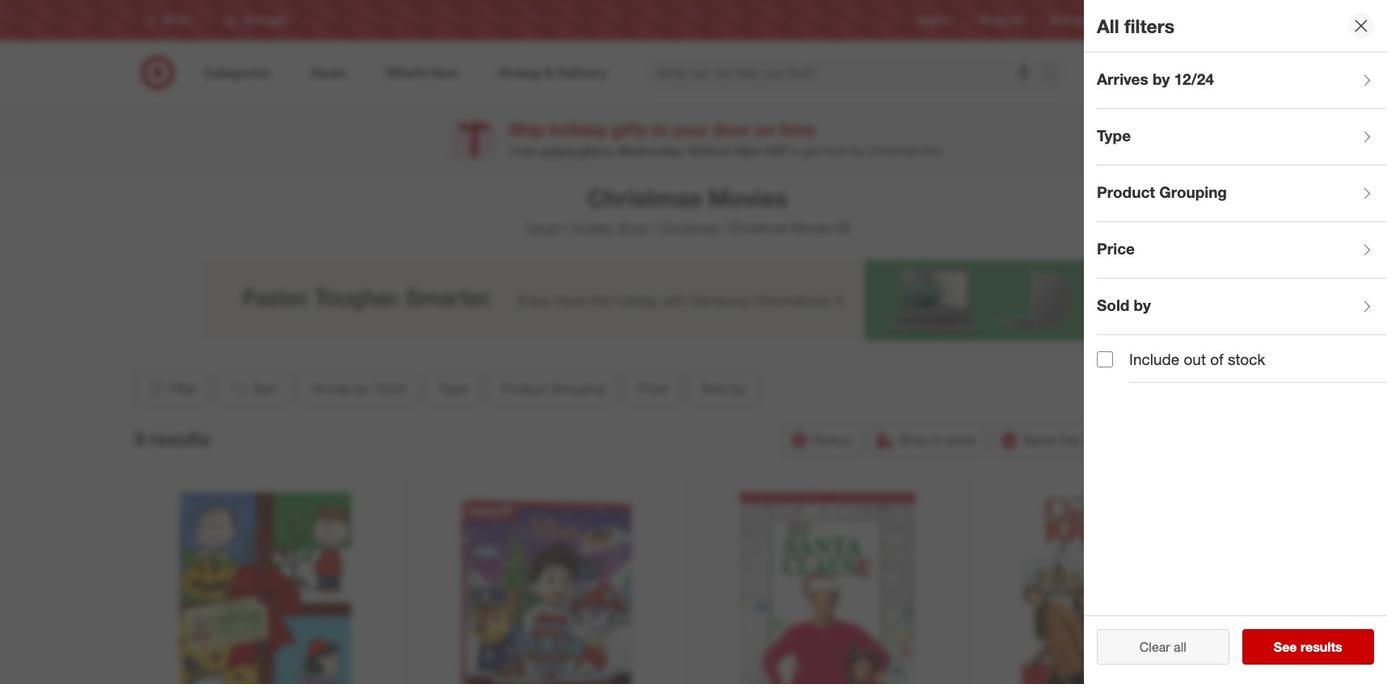 Task type: vqa. For each thing, say whether or not it's contained in the screenshot.
12/24
yes



Task type: locate. For each thing, give the bounding box(es) containing it.
by
[[1153, 69, 1170, 88], [604, 144, 616, 158], [852, 144, 864, 158], [1134, 296, 1151, 314], [355, 381, 369, 397], [732, 381, 745, 397]]

0 vertical spatial product
[[1097, 182, 1155, 201]]

0 horizontal spatial sold by button
[[688, 371, 759, 407]]

0 horizontal spatial sold
[[702, 381, 728, 397]]

product inside all filters dialog
[[1097, 182, 1155, 201]]

type inside all filters dialog
[[1097, 126, 1131, 144]]

price button
[[1097, 222, 1387, 279], [624, 371, 681, 407]]

all
[[1097, 14, 1119, 37]]

0 horizontal spatial product
[[501, 381, 547, 397]]

/
[[563, 220, 568, 236], [652, 220, 656, 236], [721, 220, 726, 236]]

target circle
[[1114, 14, 1169, 26]]

3 / from the left
[[721, 220, 726, 236]]

1 horizontal spatial to
[[790, 144, 800, 158]]

movies left (9)
[[791, 220, 833, 236]]

results for 9 results
[[150, 427, 210, 450]]

0 vertical spatial 12/24
[[1174, 69, 1214, 88]]

product
[[1097, 182, 1155, 201], [501, 381, 547, 397]]

to up wednesday,
[[652, 119, 668, 140]]

1 vertical spatial movies
[[791, 220, 833, 236]]

christmas inside the ship holiday gifts to your door on time order select gifts by wednesday, 12/20 at 12pm cst to get them by christmas eve.
[[867, 144, 919, 158]]

results inside button
[[1301, 639, 1343, 656]]

weekly ad link
[[978, 13, 1024, 27]]

0 vertical spatial arrives
[[1097, 69, 1149, 88]]

1 horizontal spatial type button
[[1097, 109, 1387, 166]]

0 vertical spatial price
[[1097, 239, 1135, 258]]

0 horizontal spatial results
[[150, 427, 210, 450]]

eve.
[[922, 144, 943, 158]]

1 horizontal spatial shop
[[898, 432, 929, 449]]

cst
[[765, 144, 787, 158]]

1 horizontal spatial sold
[[1097, 296, 1130, 314]]

door
[[713, 119, 750, 140]]

1 vertical spatial product grouping button
[[487, 371, 618, 407]]

0 vertical spatial sold
[[1097, 296, 1130, 314]]

shop left in
[[898, 432, 929, 449]]

0 vertical spatial type
[[1097, 126, 1131, 144]]

(9)
[[836, 220, 850, 236]]

movies down 12pm
[[708, 184, 788, 213]]

1 vertical spatial type
[[440, 381, 467, 397]]

grouping
[[1159, 182, 1227, 201], [550, 381, 604, 397]]

clear all
[[1140, 639, 1186, 656]]

0 vertical spatial sold by
[[1097, 296, 1151, 314]]

0 horizontal spatial type button
[[426, 371, 481, 407]]

include
[[1129, 350, 1180, 369]]

1 / from the left
[[563, 220, 568, 236]]

shop
[[618, 220, 648, 236], [898, 432, 929, 449]]

on
[[755, 119, 775, 140]]

sort
[[253, 381, 278, 397]]

sold by inside all filters dialog
[[1097, 296, 1151, 314]]

type button
[[1097, 109, 1387, 166], [426, 371, 481, 407]]

1 vertical spatial grouping
[[550, 381, 604, 397]]

1 horizontal spatial /
[[652, 220, 656, 236]]

include out of stock
[[1129, 350, 1265, 369]]

arrives by 12/24 button
[[1097, 53, 1387, 109], [298, 371, 419, 407]]

1 horizontal spatial results
[[1301, 639, 1343, 656]]

1 vertical spatial target
[[525, 220, 560, 236]]

shop right holiday
[[618, 220, 648, 236]]

of
[[1210, 350, 1224, 369]]

arrives right sort
[[312, 381, 352, 397]]

circle
[[1144, 14, 1169, 26]]

your
[[673, 119, 708, 140]]

gifts up wednesday,
[[612, 119, 647, 140]]

registry link
[[916, 13, 952, 27]]

gifts down the holiday
[[577, 144, 601, 158]]

results
[[150, 427, 210, 450], [1301, 639, 1343, 656]]

1 horizontal spatial arrives
[[1097, 69, 1149, 88]]

1 horizontal spatial target
[[1114, 14, 1141, 26]]

to
[[652, 119, 668, 140], [790, 144, 800, 158]]

arrives down all filters
[[1097, 69, 1149, 88]]

1 vertical spatial arrives
[[312, 381, 352, 397]]

0 horizontal spatial movies
[[708, 184, 788, 213]]

1 horizontal spatial movies
[[791, 220, 833, 236]]

1 vertical spatial gifts
[[577, 144, 601, 158]]

arrives
[[1097, 69, 1149, 88], [312, 381, 352, 397]]

clear
[[1140, 639, 1170, 656]]

1 vertical spatial price button
[[624, 371, 681, 407]]

1 horizontal spatial sold by button
[[1097, 279, 1387, 335]]

ad
[[1012, 14, 1024, 26]]

christmas
[[867, 144, 919, 158], [587, 184, 702, 213], [659, 220, 718, 236], [729, 220, 788, 236]]

1 horizontal spatial product grouping button
[[1097, 166, 1387, 222]]

2 / from the left
[[652, 220, 656, 236]]

1 horizontal spatial sold by
[[1097, 296, 1151, 314]]

0 horizontal spatial price button
[[624, 371, 681, 407]]

0 horizontal spatial /
[[563, 220, 568, 236]]

type
[[1097, 126, 1131, 144], [440, 381, 467, 397]]

price
[[1097, 239, 1135, 258], [638, 381, 668, 397]]

1 vertical spatial type button
[[426, 371, 481, 407]]

all filters
[[1097, 14, 1175, 37]]

select
[[541, 144, 574, 158]]

0 vertical spatial shop
[[618, 220, 648, 236]]

0 vertical spatial arrives by 12/24
[[1097, 69, 1214, 88]]

1 horizontal spatial type
[[1097, 126, 1131, 144]]

search button
[[1035, 55, 1074, 94]]

1 vertical spatial shop
[[898, 432, 929, 449]]

0 vertical spatial product grouping button
[[1097, 166, 1387, 222]]

time
[[780, 119, 815, 140]]

/ right target 'link'
[[563, 220, 568, 236]]

sold by
[[1097, 296, 1151, 314], [702, 381, 745, 397]]

12/24
[[1174, 69, 1214, 88], [373, 381, 406, 397]]

1 vertical spatial price
[[638, 381, 668, 397]]

target link
[[525, 220, 560, 236]]

0 vertical spatial grouping
[[1159, 182, 1227, 201]]

weekly ad
[[978, 14, 1024, 26]]

sold inside all filters dialog
[[1097, 296, 1130, 314]]

price inside all filters dialog
[[1097, 239, 1135, 258]]

product grouping button
[[1097, 166, 1387, 222], [487, 371, 618, 407]]

search
[[1035, 66, 1074, 82]]

1 horizontal spatial 12/24
[[1174, 69, 1214, 88]]

same day delivery button
[[992, 423, 1142, 458]]

to left get
[[790, 144, 800, 158]]

pickup
[[812, 432, 851, 449]]

0 vertical spatial gifts
[[612, 119, 647, 140]]

1 vertical spatial arrives by 12/24
[[312, 381, 406, 397]]

0 horizontal spatial arrives by 12/24 button
[[298, 371, 419, 407]]

them
[[823, 144, 849, 158]]

1 horizontal spatial product
[[1097, 182, 1155, 201]]

all filters dialog
[[1084, 0, 1387, 685]]

/ right christmas link
[[721, 220, 726, 236]]

target circle link
[[1114, 13, 1169, 27]]

0 horizontal spatial product grouping button
[[487, 371, 618, 407]]

1 horizontal spatial price
[[1097, 239, 1135, 258]]

results right 9
[[150, 427, 210, 450]]

0 horizontal spatial 12/24
[[373, 381, 406, 397]]

redcard
[[1050, 14, 1089, 26]]

product grouping
[[1097, 182, 1227, 201], [501, 381, 604, 397]]

0 horizontal spatial shop
[[618, 220, 648, 236]]

movies
[[708, 184, 788, 213], [791, 220, 833, 236]]

1 horizontal spatial arrives by 12/24
[[1097, 69, 1214, 88]]

0 vertical spatial movies
[[708, 184, 788, 213]]

0 horizontal spatial grouping
[[550, 381, 604, 397]]

0 vertical spatial product grouping
[[1097, 182, 1227, 201]]

gifts
[[612, 119, 647, 140], [577, 144, 601, 158]]

christmas left 'eve.'
[[867, 144, 919, 158]]

1 horizontal spatial grouping
[[1159, 182, 1227, 201]]

results right see
[[1301, 639, 1343, 656]]

ship holiday gifts to your door on time order select gifts by wednesday, 12/20 at 12pm cst to get them by christmas eve.
[[509, 119, 943, 158]]

Include out of stock checkbox
[[1097, 351, 1113, 367]]

2 horizontal spatial /
[[721, 220, 726, 236]]

1 horizontal spatial product grouping
[[1097, 182, 1227, 201]]

What can we help you find? suggestions appear below search field
[[646, 55, 1046, 91]]

0 vertical spatial results
[[150, 427, 210, 450]]

results for see results
[[1301, 639, 1343, 656]]

arrives by 12/24 inside all filters dialog
[[1097, 69, 1214, 88]]

christmas right christmas link
[[729, 220, 788, 236]]

arrives by 12/24
[[1097, 69, 1214, 88], [312, 381, 406, 397]]

sold by button
[[1097, 279, 1387, 335], [688, 371, 759, 407]]

0 vertical spatial target
[[1114, 14, 1141, 26]]

see
[[1274, 639, 1297, 656]]

0 vertical spatial price button
[[1097, 222, 1387, 279]]

target
[[1114, 14, 1141, 26], [525, 220, 560, 236]]

/ left christmas link
[[652, 220, 656, 236]]

same day delivery
[[1022, 432, 1132, 449]]

stock
[[1228, 350, 1265, 369]]

1 vertical spatial to
[[790, 144, 800, 158]]

sold
[[1097, 296, 1130, 314], [702, 381, 728, 397]]

at
[[718, 144, 729, 158]]

0 horizontal spatial target
[[525, 220, 560, 236]]

0 vertical spatial arrives by 12/24 button
[[1097, 53, 1387, 109]]

filters
[[1125, 14, 1175, 37]]

0 vertical spatial to
[[652, 119, 668, 140]]

1 vertical spatial results
[[1301, 639, 1343, 656]]

shop in store button
[[868, 423, 986, 458]]

0 horizontal spatial sold by
[[702, 381, 745, 397]]

1 vertical spatial sold
[[702, 381, 728, 397]]

0 horizontal spatial product grouping
[[501, 381, 604, 397]]

delivery
[[1085, 432, 1132, 449]]



Task type: describe. For each thing, give the bounding box(es) containing it.
1 vertical spatial sold by button
[[688, 371, 759, 407]]

0 vertical spatial type button
[[1097, 109, 1387, 166]]

sponsored
[[1125, 342, 1173, 354]]

filter button
[[135, 371, 210, 407]]

holiday
[[549, 119, 607, 140]]

wednesday,
[[619, 144, 683, 158]]

store
[[946, 432, 975, 449]]

1 vertical spatial product grouping
[[501, 381, 604, 397]]

1 vertical spatial arrives by 12/24 button
[[298, 371, 419, 407]]

0 horizontal spatial type
[[440, 381, 467, 397]]

registry
[[916, 14, 952, 26]]

0 horizontal spatial arrives by 12/24
[[312, 381, 406, 397]]

0 horizontal spatial price
[[638, 381, 668, 397]]

get
[[803, 144, 820, 158]]

0 horizontal spatial arrives
[[312, 381, 352, 397]]

1 horizontal spatial arrives by 12/24 button
[[1097, 53, 1387, 109]]

9
[[135, 427, 145, 450]]

christmas up holiday shop link on the top left
[[587, 184, 702, 213]]

1 horizontal spatial price button
[[1097, 222, 1387, 279]]

9 results
[[135, 427, 210, 450]]

1 horizontal spatial gifts
[[612, 119, 647, 140]]

see results
[[1274, 639, 1343, 656]]

12/20
[[686, 144, 715, 158]]

grouping inside all filters dialog
[[1159, 182, 1227, 201]]

in
[[933, 432, 943, 449]]

product grouping inside all filters dialog
[[1097, 182, 1227, 201]]

paw patrol: christmas & winter fun (dvd) image
[[422, 494, 671, 685]]

sort button
[[216, 371, 291, 407]]

christmas link
[[659, 220, 718, 236]]

arrives inside all filters dialog
[[1097, 69, 1149, 88]]

1 vertical spatial product
[[501, 381, 547, 397]]

0 vertical spatial sold by button
[[1097, 279, 1387, 335]]

christmas with the kranks (dvd) image
[[985, 494, 1234, 685]]

the santa clause (ws special edition) (dvd) image
[[703, 494, 952, 685]]

1 vertical spatial sold by
[[702, 381, 745, 397]]

shop inside "christmas movies target / holiday shop / christmas / christmas movies (9)"
[[618, 220, 648, 236]]

order
[[509, 144, 538, 158]]

see results button
[[1242, 630, 1374, 665]]

out
[[1184, 350, 1206, 369]]

peanuts holiday collection [deluxe edition] [dvd/cd] image
[[141, 494, 390, 685]]

advertisement region
[[203, 260, 1173, 341]]

target inside "christmas movies target / holiday shop / christmas / christmas movies (9)"
[[525, 220, 560, 236]]

redcard link
[[1050, 13, 1089, 27]]

1 vertical spatial 12/24
[[373, 381, 406, 397]]

filter
[[169, 381, 198, 397]]

12/24 inside all filters dialog
[[1174, 69, 1214, 88]]

weekly
[[978, 14, 1009, 26]]

12pm
[[732, 144, 762, 158]]

holiday
[[571, 220, 614, 236]]

ship
[[509, 119, 545, 140]]

0 horizontal spatial to
[[652, 119, 668, 140]]

christmas up 'advertisement' 'region'
[[659, 220, 718, 236]]

day
[[1059, 432, 1082, 449]]

christmas movies target / holiday shop / christmas / christmas movies (9)
[[525, 184, 850, 236]]

all
[[1174, 639, 1186, 656]]

pickup button
[[782, 423, 862, 458]]

shop inside button
[[898, 432, 929, 449]]

clear all button
[[1097, 630, 1229, 665]]

same
[[1022, 432, 1056, 449]]

0 horizontal spatial gifts
[[577, 144, 601, 158]]

shop in store
[[898, 432, 975, 449]]

holiday shop link
[[571, 220, 648, 236]]



